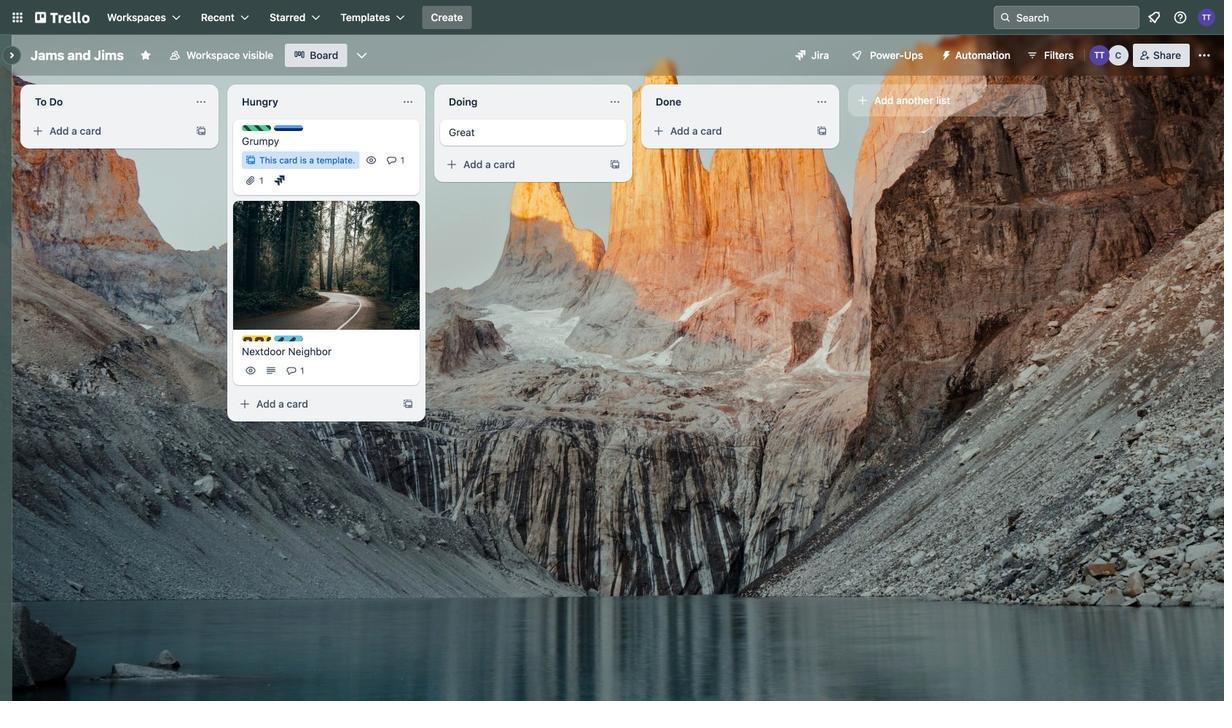 Task type: describe. For each thing, give the bounding box(es) containing it.
customize views image
[[354, 48, 369, 63]]

sm image
[[935, 44, 955, 64]]

chestercheeetah (chestercheeetah) image
[[1108, 45, 1129, 66]]

Search field
[[994, 6, 1140, 29]]

star or unstar board image
[[140, 50, 152, 61]]

color: blue, title: none image
[[274, 125, 303, 131]]

open information menu image
[[1173, 10, 1188, 25]]

back to home image
[[35, 6, 90, 29]]

primary element
[[0, 0, 1224, 35]]



Task type: vqa. For each thing, say whether or not it's contained in the screenshot.
people
no



Task type: locate. For each thing, give the bounding box(es) containing it.
search image
[[1000, 12, 1012, 23]]

color: sky, title: "flying cars" element
[[274, 336, 303, 342]]

create from template… image
[[195, 125, 207, 137], [609, 159, 621, 171], [402, 399, 414, 410]]

Board name text field
[[23, 44, 131, 67]]

color: green, title: none image
[[242, 125, 271, 131]]

2 horizontal spatial create from template… image
[[609, 159, 621, 171]]

None text field
[[26, 90, 189, 114], [233, 90, 396, 114], [440, 90, 603, 114], [647, 90, 810, 114], [26, 90, 189, 114], [233, 90, 396, 114], [440, 90, 603, 114], [647, 90, 810, 114]]

1 vertical spatial create from template… image
[[609, 159, 621, 171]]

jira icon image
[[796, 50, 806, 60]]

terry turtle (terryturtle) image
[[1198, 9, 1216, 26]]

show menu image
[[1197, 48, 1212, 63]]

create from template… image
[[816, 125, 828, 137]]

terry turtle (terryturtle) image
[[1089, 45, 1110, 66]]

0 horizontal spatial create from template… image
[[195, 125, 207, 137]]

0 vertical spatial create from template… image
[[195, 125, 207, 137]]

2 vertical spatial create from template… image
[[402, 399, 414, 410]]

1 horizontal spatial create from template… image
[[402, 399, 414, 410]]

color: yellow, title: none image
[[242, 336, 271, 342]]

sm image
[[272, 173, 287, 188]]

0 notifications image
[[1146, 9, 1163, 26]]



